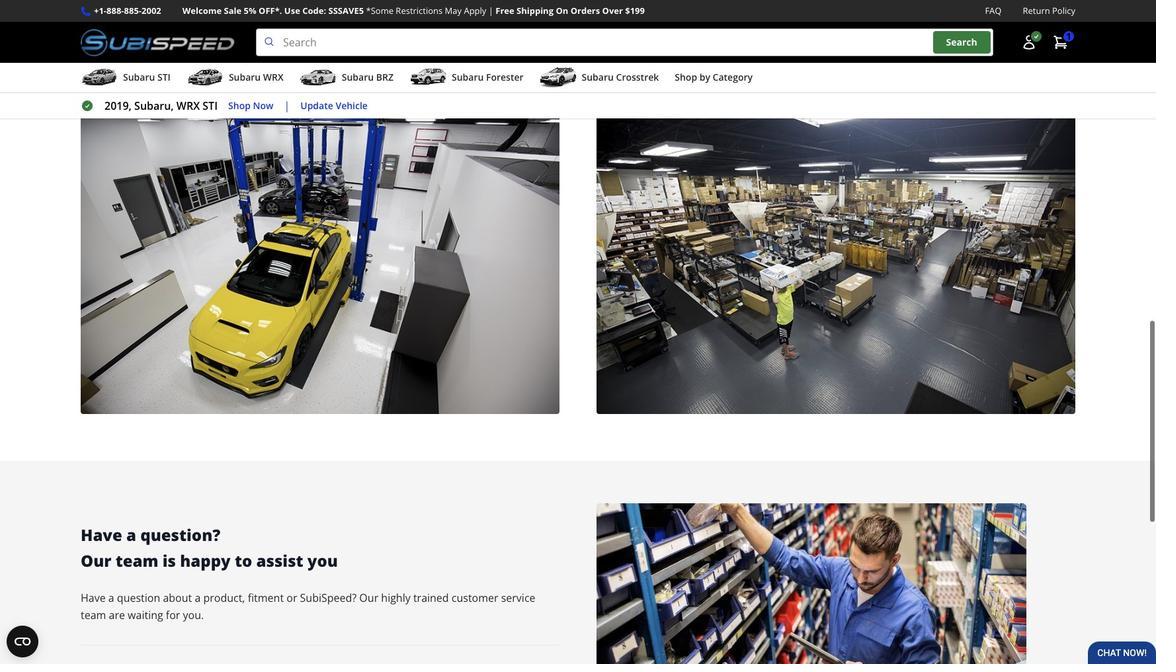 Task type: locate. For each thing, give the bounding box(es) containing it.
inside warehouse image
[[597, 90, 1076, 410]]

category
[[713, 71, 753, 83]]

0 horizontal spatial wrx
[[177, 99, 200, 113]]

sale
[[224, 5, 242, 17]]

2 have from the top
[[81, 587, 106, 601]]

a up are at the left of the page
[[108, 587, 114, 601]]

fitment
[[248, 587, 284, 601]]

1 horizontal spatial team
[[116, 546, 159, 567]]

question?
[[140, 520, 221, 542]]

0 vertical spatial team
[[116, 546, 159, 567]]

0 vertical spatial shop
[[675, 71, 698, 83]]

| left free
[[489, 5, 494, 17]]

subaru for subaru wrx
[[229, 71, 261, 83]]

have inside have a question about a product, fitment or subispeed? our highly trained customer service team are waiting for you.
[[81, 587, 106, 601]]

1 horizontal spatial a
[[126, 520, 136, 542]]

+1-
[[94, 5, 107, 17]]

0 horizontal spatial sti
[[158, 71, 171, 83]]

a subaru brz thumbnail image image
[[300, 68, 337, 87]]

1
[[1067, 30, 1072, 43]]

our
[[81, 546, 111, 567], [360, 587, 379, 601]]

shop for shop by category
[[675, 71, 698, 83]]

1 vertical spatial wrx
[[177, 99, 200, 113]]

1 vertical spatial |
[[284, 99, 290, 113]]

yellow car in workshop image
[[81, 90, 560, 410]]

1 horizontal spatial sti
[[203, 99, 218, 113]]

sssave5
[[329, 5, 364, 17]]

team left are at the left of the page
[[81, 604, 106, 618]]

0 vertical spatial |
[[489, 5, 494, 17]]

5 subaru from the left
[[582, 71, 614, 83]]

2019,
[[105, 99, 132, 113]]

a subaru crosstrek thumbnail image image
[[540, 68, 577, 87]]

use
[[284, 5, 300, 17]]

a subaru sti thumbnail image image
[[81, 68, 118, 87]]

1 vertical spatial shop
[[228, 99, 251, 112]]

4 subaru from the left
[[452, 71, 484, 83]]

product,
[[203, 587, 245, 601]]

subaru inside dropdown button
[[229, 71, 261, 83]]

our left highly on the bottom
[[360, 587, 379, 601]]

wrx down a subaru wrx thumbnail image
[[177, 99, 200, 113]]

0 vertical spatial sti
[[158, 71, 171, 83]]

a
[[126, 520, 136, 542], [108, 587, 114, 601], [195, 587, 201, 601]]

885-
[[124, 5, 142, 17]]

assist
[[256, 546, 303, 567]]

subaru brz
[[342, 71, 394, 83]]

subaru up shop now
[[229, 71, 261, 83]]

shop by category
[[675, 71, 753, 83]]

0 horizontal spatial |
[[284, 99, 290, 113]]

1 horizontal spatial wrx
[[263, 71, 284, 83]]

shop left now
[[228, 99, 251, 112]]

1 horizontal spatial our
[[360, 587, 379, 601]]

our inside have a question? our team is happy to assist you
[[81, 546, 111, 567]]

subaru
[[123, 71, 155, 83], [229, 71, 261, 83], [342, 71, 374, 83], [452, 71, 484, 83], [582, 71, 614, 83]]

sti up 2019, subaru, wrx sti
[[158, 71, 171, 83]]

faq link
[[986, 4, 1002, 18]]

waiting
[[128, 604, 163, 618]]

3 subaru from the left
[[342, 71, 374, 83]]

subaru for subaru sti
[[123, 71, 155, 83]]

0 vertical spatial our
[[81, 546, 111, 567]]

a up 'you.'
[[195, 587, 201, 601]]

+1-888-885-2002 link
[[94, 4, 161, 18]]

0 horizontal spatial team
[[81, 604, 106, 618]]

1 subaru from the left
[[123, 71, 155, 83]]

team left is
[[116, 546, 159, 567]]

search input field
[[256, 29, 994, 56]]

1 vertical spatial our
[[360, 587, 379, 601]]

team
[[116, 546, 159, 567], [81, 604, 106, 618]]

subaru crosstrek button
[[540, 66, 659, 92]]

subaru left brz
[[342, 71, 374, 83]]

over
[[603, 5, 623, 17]]

subaru left forester at the top
[[452, 71, 484, 83]]

shop
[[675, 71, 698, 83], [228, 99, 251, 112]]

subaru up subaru,
[[123, 71, 155, 83]]

are
[[109, 604, 125, 618]]

have inside have a question? our team is happy to assist you
[[81, 520, 122, 542]]

*some
[[366, 5, 394, 17]]

subaru left crosstrek
[[582, 71, 614, 83]]

0 vertical spatial wrx
[[263, 71, 284, 83]]

0 horizontal spatial a
[[108, 587, 114, 601]]

by
[[700, 71, 711, 83]]

1 vertical spatial team
[[81, 604, 106, 618]]

sti
[[158, 71, 171, 83], [203, 99, 218, 113]]

about
[[163, 587, 192, 601]]

a inside have a question? our team is happy to assist you
[[126, 520, 136, 542]]

team inside have a question about a product, fitment or subispeed? our highly trained customer service team are waiting for you.
[[81, 604, 106, 618]]

search button
[[934, 31, 991, 54]]

wrx
[[263, 71, 284, 83], [177, 99, 200, 113]]

subaru for subaru brz
[[342, 71, 374, 83]]

for
[[166, 604, 180, 618]]

have for have a question about a product, fitment or subispeed? our highly trained customer service team are waiting for you.
[[81, 587, 106, 601]]

2 subaru from the left
[[229, 71, 261, 83]]

0 horizontal spatial shop
[[228, 99, 251, 112]]

2002
[[142, 5, 161, 17]]

free
[[496, 5, 515, 17]]

have
[[81, 520, 122, 542], [81, 587, 106, 601]]

1 horizontal spatial shop
[[675, 71, 698, 83]]

a subaru forester thumbnail image image
[[410, 68, 447, 87]]

trained
[[414, 587, 449, 601]]

subaru wrx button
[[187, 66, 284, 92]]

subaru wrx
[[229, 71, 284, 83]]

1 have from the top
[[81, 520, 122, 542]]

wrx up now
[[263, 71, 284, 83]]

may
[[445, 5, 462, 17]]

0 horizontal spatial our
[[81, 546, 111, 567]]

0 vertical spatial have
[[81, 520, 122, 542]]

a left question?
[[126, 520, 136, 542]]

shop inside dropdown button
[[675, 71, 698, 83]]

subispeed logo image
[[81, 29, 235, 56]]

restrictions
[[396, 5, 443, 17]]

shop left by
[[675, 71, 698, 83]]

1 button
[[1047, 29, 1076, 56]]

sti down a subaru wrx thumbnail image
[[203, 99, 218, 113]]

| right now
[[284, 99, 290, 113]]

|
[[489, 5, 494, 17], [284, 99, 290, 113]]

our inside have a question about a product, fitment or subispeed? our highly trained customer service team are waiting for you.
[[360, 587, 379, 601]]

open widget image
[[7, 626, 38, 658]]

welcome
[[182, 5, 222, 17]]

a for question?
[[126, 520, 136, 542]]

our up are at the left of the page
[[81, 546, 111, 567]]

1 vertical spatial have
[[81, 587, 106, 601]]

shop by category button
[[675, 66, 753, 92]]

wrx inside dropdown button
[[263, 71, 284, 83]]



Task type: describe. For each thing, give the bounding box(es) containing it.
a subaru wrx thumbnail image image
[[187, 68, 224, 87]]

shop for shop now
[[228, 99, 251, 112]]

have a question about a product, fitment or subispeed? our highly trained customer service team are waiting for you.
[[81, 587, 536, 618]]

1 vertical spatial sti
[[203, 99, 218, 113]]

orders
[[571, 5, 600, 17]]

shop now
[[228, 99, 274, 112]]

welcome sale 5% off*. use code: sssave5 *some restrictions may apply | free shipping on orders over $199
[[182, 5, 645, 17]]

highly
[[381, 587, 411, 601]]

is
[[163, 546, 176, 567]]

a for question
[[108, 587, 114, 601]]

subaru sti button
[[81, 66, 171, 92]]

shipping
[[517, 5, 554, 17]]

sti inside subaru sti dropdown button
[[158, 71, 171, 83]]

customer
[[452, 587, 499, 601]]

you
[[308, 546, 338, 567]]

update
[[301, 99, 333, 112]]

+1-888-885-2002
[[94, 5, 161, 17]]

happy
[[180, 546, 231, 567]]

search
[[947, 36, 978, 49]]

a close up shot of a person stocking a warehouse shelf image
[[597, 499, 1027, 664]]

off*.
[[259, 5, 282, 17]]

button image
[[1022, 34, 1038, 50]]

team inside have a question? our team is happy to assist you
[[116, 546, 159, 567]]

policy
[[1053, 5, 1076, 17]]

to
[[235, 546, 252, 567]]

return policy link
[[1023, 4, 1076, 18]]

update vehicle button
[[301, 98, 368, 114]]

return policy
[[1023, 5, 1076, 17]]

1 horizontal spatial |
[[489, 5, 494, 17]]

on
[[556, 5, 569, 17]]

apply
[[464, 5, 487, 17]]

subaru brz button
[[300, 66, 394, 92]]

return
[[1023, 5, 1051, 17]]

subaru forester
[[452, 71, 524, 83]]

subaru forester button
[[410, 66, 524, 92]]

subaru sti
[[123, 71, 171, 83]]

5%
[[244, 5, 257, 17]]

faq
[[986, 5, 1002, 17]]

$199
[[626, 5, 645, 17]]

shop now link
[[228, 98, 274, 114]]

or
[[287, 587, 297, 601]]

service
[[501, 587, 536, 601]]

code:
[[303, 5, 326, 17]]

subispeed?
[[300, 587, 357, 601]]

subaru for subaru forester
[[452, 71, 484, 83]]

have a question? our team is happy to assist you
[[81, 520, 338, 567]]

crosstrek
[[616, 71, 659, 83]]

forester
[[486, 71, 524, 83]]

2019, subaru, wrx sti
[[105, 99, 218, 113]]

now
[[253, 99, 274, 112]]

question
[[117, 587, 160, 601]]

2 horizontal spatial a
[[195, 587, 201, 601]]

you.
[[183, 604, 204, 618]]

update vehicle
[[301, 99, 368, 112]]

subaru,
[[134, 99, 174, 113]]

brz
[[376, 71, 394, 83]]

have for have a question? our team is happy to assist you
[[81, 520, 122, 542]]

subaru crosstrek
[[582, 71, 659, 83]]

888-
[[107, 5, 124, 17]]

vehicle
[[336, 99, 368, 112]]

subaru for subaru crosstrek
[[582, 71, 614, 83]]



Task type: vqa. For each thing, say whether or not it's contained in the screenshot.
2013+
no



